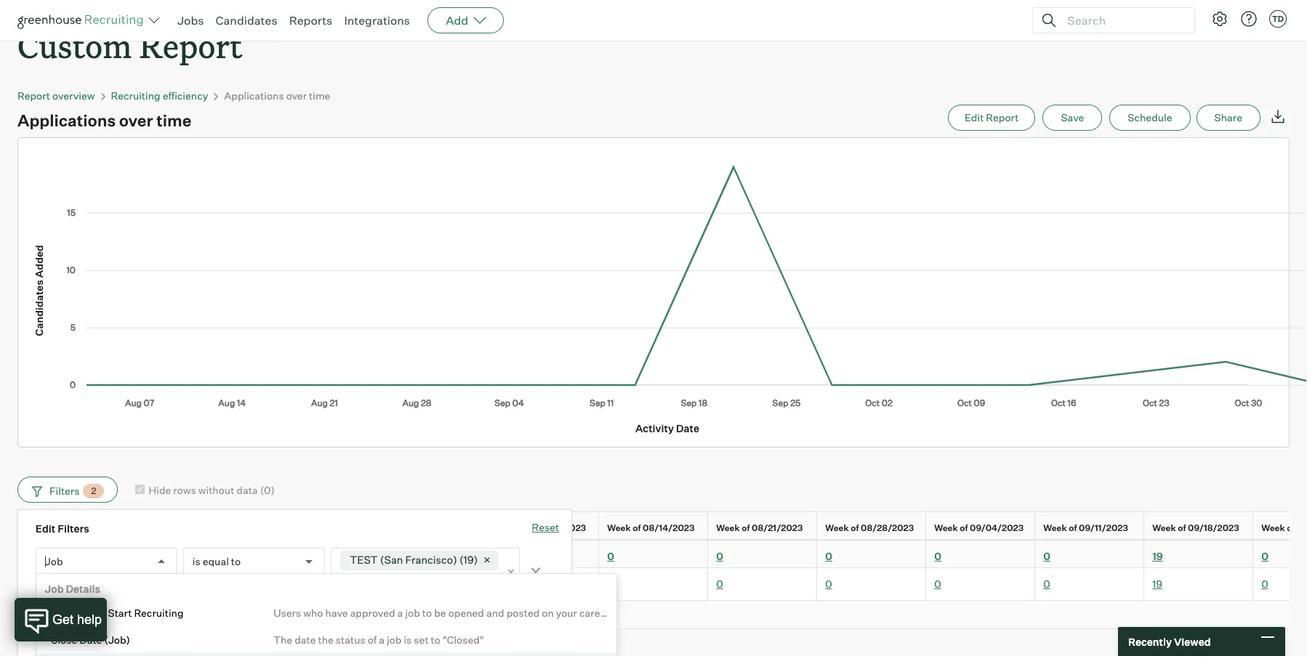 Task type: locate. For each thing, give the bounding box(es) containing it.
1 vertical spatial over
[[119, 111, 153, 130]]

1
[[33, 578, 37, 591], [33, 609, 36, 621]]

of left 09/11/2023
[[1069, 523, 1077, 534]]

td
[[1273, 14, 1284, 24]]

1 horizontal spatial to
[[231, 555, 241, 568]]

row
[[17, 512, 1308, 544], [17, 540, 1308, 569], [17, 569, 1308, 601]]

test for test
[[62, 578, 89, 591]]

2 19 from the top
[[1153, 578, 1163, 591]]

19 link for row containing 1
[[1153, 578, 1163, 591]]

1 vertical spatial 19 link
[[1153, 578, 1163, 591]]

1 vertical spatial 19
[[1153, 578, 1163, 591]]

1 vertical spatial filters
[[58, 523, 89, 535]]

08/21/2023
[[752, 523, 803, 534]]

set
[[414, 634, 429, 647]]

2 row from the top
[[17, 540, 1308, 569]]

week of 09
[[1262, 523, 1308, 534]]

to right 'equal' on the left bottom
[[231, 555, 241, 568]]

1 19 link from the top
[[1153, 551, 1164, 563]]

column header
[[272, 513, 381, 540], [381, 513, 490, 540], [17, 541, 54, 568], [272, 541, 381, 568]]

5 week from the left
[[935, 523, 958, 534]]

the date the status of a job is set to "closed"
[[274, 634, 484, 647]]

1 1 from the top
[[33, 578, 37, 591]]

of inside column header
[[960, 523, 968, 534]]

of for 08/14/2023
[[633, 523, 641, 534]]

7 week from the left
[[1153, 523, 1177, 534]]

of for 09/18/2023
[[1178, 523, 1187, 534]]

0 vertical spatial over
[[286, 90, 307, 102]]

1 vertical spatial test
[[62, 578, 89, 591]]

0 horizontal spatial test
[[62, 578, 89, 591]]

filters right filter image
[[49, 485, 80, 497]]

1 row from the top
[[17, 512, 1308, 544]]

reset
[[532, 522, 559, 534]]

week left 09/18/2023
[[1153, 523, 1177, 534]]

1 horizontal spatial over
[[286, 90, 307, 102]]

09/28/2023
[[434, 613, 494, 626]]

week left "08/28/2023"
[[826, 523, 849, 534]]

applications
[[224, 90, 284, 102], [17, 111, 116, 130]]

test down 'total'
[[62, 578, 89, 591]]

1 vertical spatial recruiting
[[134, 607, 184, 620]]

week for week of 08/14/2023
[[607, 523, 631, 534]]

of left a
[[368, 634, 377, 647]]

1 vertical spatial is
[[404, 634, 412, 647]]

1 horizontal spatial test
[[350, 554, 378, 567]]

09/11/2023
[[1079, 523, 1129, 534]]

0 vertical spatial time
[[309, 90, 330, 102]]

viewed
[[1175, 636, 1211, 648]]

0 vertical spatial recruiting
[[111, 90, 160, 102]]

19 up recently
[[1153, 578, 1163, 591]]

of left 08/14/2023
[[633, 523, 641, 534]]

19 link up recently
[[1153, 578, 1163, 591]]

0 vertical spatial job
[[62, 523, 78, 534]]

test left (san
[[350, 554, 378, 567]]

2 vertical spatial to
[[431, 634, 441, 647]]

3 week from the left
[[717, 523, 740, 534]]

1 vertical spatial report
[[17, 90, 50, 102]]

job for job
[[45, 555, 63, 568]]

over
[[286, 90, 307, 102], [119, 111, 153, 130]]

of
[[524, 523, 532, 534], [633, 523, 641, 534], [742, 523, 750, 534], [851, 523, 859, 534], [960, 523, 968, 534], [1069, 523, 1077, 534], [1178, 523, 1187, 534], [1287, 523, 1296, 534], [368, 634, 377, 647]]

2 1 from the top
[[33, 609, 36, 621]]

week for week of 08/07/2023
[[498, 523, 522, 534]]

job
[[62, 523, 78, 534], [45, 555, 63, 568], [45, 584, 64, 596]]

0 vertical spatial 1
[[33, 578, 37, 591]]

"closed"
[[443, 634, 484, 647]]

1 vertical spatial time
[[157, 111, 192, 130]]

0 vertical spatial edit
[[965, 111, 984, 124]]

0 vertical spatial applications over time
[[224, 90, 330, 102]]

19 link
[[1153, 551, 1164, 563], [1153, 578, 1163, 591]]

cell up "08/24/2023"
[[272, 569, 381, 601]]

1 inside cell
[[33, 578, 37, 591]]

recruiting
[[111, 90, 160, 102], [134, 607, 184, 620]]

report overview link
[[17, 90, 95, 102]]

09/04/2023
[[970, 523, 1024, 534]]

report left the save
[[986, 111, 1019, 124]]

test for test (san francisco) (19)
[[350, 554, 378, 567]]

week for week of 09/18/2023
[[1153, 523, 1177, 534]]

report
[[139, 24, 243, 67], [17, 90, 50, 102], [986, 111, 1019, 124]]

to left start at the left bottom of page
[[96, 607, 106, 620]]

cell
[[272, 569, 381, 601], [381, 569, 490, 601], [490, 569, 599, 601], [599, 569, 708, 601]]

approval
[[51, 607, 94, 620]]

2 vertical spatial report
[[986, 111, 1019, 124]]

(19)
[[460, 554, 478, 567]]

the
[[318, 634, 334, 647]]

edit
[[965, 111, 984, 124], [35, 523, 55, 535]]

of left "08/28/2023"
[[851, 523, 859, 534]]

rows
[[173, 484, 196, 496]]

1 vertical spatial job
[[45, 555, 63, 568]]

0 horizontal spatial applications
[[17, 111, 116, 130]]

0 horizontal spatial to
[[96, 607, 106, 620]]

is
[[193, 555, 201, 568], [404, 634, 412, 647]]

3 row from the top
[[17, 569, 1308, 601]]

cell down week of 08/14/2023 "column header"
[[599, 569, 708, 601]]

1 horizontal spatial report
[[139, 24, 243, 67]]

edit for edit filters
[[35, 523, 55, 535]]

of left 09/04/2023
[[960, 523, 968, 534]]

recruiting left efficiency
[[111, 90, 160, 102]]

report up efficiency
[[139, 24, 243, 67]]

to
[[231, 555, 241, 568], [96, 607, 106, 620], [431, 634, 441, 647]]

2 cell from the left
[[381, 569, 490, 601]]

1 vertical spatial edit
[[35, 523, 55, 535]]

test
[[350, 554, 378, 567], [62, 578, 89, 591]]

cell down reset link
[[490, 569, 599, 601]]

job left name
[[62, 523, 78, 534]]

6 week from the left
[[1044, 523, 1067, 534]]

week inside "column header"
[[607, 523, 631, 534]]

table
[[17, 512, 1308, 629]]

week of 08/21/2023
[[717, 523, 803, 534]]

report inside the edit report link
[[986, 111, 1019, 124]]

2 week from the left
[[607, 523, 631, 534]]

applications over time link
[[224, 90, 330, 102]]

0 horizontal spatial applications over time
[[17, 111, 192, 130]]

of left 08/21/2023
[[742, 523, 750, 534]]

week
[[498, 523, 522, 534], [607, 523, 631, 534], [717, 523, 740, 534], [826, 523, 849, 534], [935, 523, 958, 534], [1044, 523, 1067, 534], [1153, 523, 1177, 534], [1262, 523, 1286, 534]]

share
[[1215, 111, 1243, 124]]

recruiting right start at the left bottom of page
[[134, 607, 184, 620]]

jobs
[[177, 13, 204, 28]]

of left 09
[[1287, 523, 1296, 534]]

week of 09/18/2023 column header
[[1145, 513, 1257, 544]]

8 week from the left
[[1262, 523, 1286, 534]]

1 week from the left
[[498, 523, 522, 534]]

row group
[[17, 569, 1308, 601]]

19 down the week of 09/18/2023
[[1153, 551, 1164, 563]]

week left 08/21/2023
[[717, 523, 740, 534]]

reset link
[[532, 521, 559, 537]]

4 week from the left
[[826, 523, 849, 534]]

of left 09/18/2023
[[1178, 523, 1187, 534]]

to right set
[[431, 634, 441, 647]]

1 up 1 result
[[33, 578, 37, 591]]

1 left "result"
[[33, 609, 36, 621]]

0 vertical spatial test
[[350, 554, 378, 567]]

1 vertical spatial 1
[[33, 609, 36, 621]]

report for edit report
[[986, 111, 1019, 124]]

4 cell from the left
[[599, 569, 708, 601]]

of for 09/11/2023
[[1069, 523, 1077, 534]]

0 vertical spatial 19
[[1153, 551, 1164, 563]]

report left 'overview'
[[17, 90, 50, 102]]

applications right efficiency
[[224, 90, 284, 102]]

filters up 'total'
[[58, 523, 89, 535]]

2 19 link from the top
[[1153, 578, 1163, 591]]

None field
[[342, 572, 346, 599]]

0 vertical spatial 19 link
[[1153, 551, 1164, 563]]

cell down francisco)
[[381, 569, 490, 601]]

0 horizontal spatial is
[[193, 555, 201, 568]]

0 horizontal spatial report
[[17, 90, 50, 102]]

report overview
[[17, 90, 95, 102]]

week of 09/18/2023
[[1153, 523, 1240, 534]]

19 link for row containing total
[[1153, 551, 1164, 563]]

08/07/2023
[[534, 523, 586, 534]]

Hide rows without data (0) checkbox
[[136, 485, 145, 494]]

2 vertical spatial job
[[45, 584, 64, 596]]

reports link
[[289, 13, 333, 28]]

integrations link
[[344, 13, 410, 28]]

19
[[1153, 551, 1164, 563], [1153, 578, 1163, 591]]

week left 09/11/2023
[[1044, 523, 1067, 534]]

reports
[[289, 13, 333, 28]]

is equal to
[[193, 555, 241, 568]]

time
[[309, 90, 330, 102], [157, 111, 192, 130]]

recruiting efficiency link
[[111, 90, 208, 102]]

week left 08/14/2023
[[607, 523, 631, 534]]

week left reset link
[[498, 523, 522, 534]]

of left reset link
[[524, 523, 532, 534]]

0 vertical spatial filters
[[49, 485, 80, 497]]

0 vertical spatial report
[[139, 24, 243, 67]]

filters
[[49, 485, 80, 497], [58, 523, 89, 535]]

week left 09/04/2023
[[935, 523, 958, 534]]

of inside "column header"
[[633, 523, 641, 534]]

week inside column header
[[935, 523, 958, 534]]

is left set
[[404, 634, 412, 647]]

job inside row
[[62, 523, 78, 534]]

2
[[91, 486, 96, 497]]

1 cell from the left
[[272, 569, 381, 601]]

applications down 'overview'
[[17, 111, 116, 130]]

1 horizontal spatial edit
[[965, 111, 984, 124]]

greenhouse recruiting image
[[17, 12, 148, 29]]

row containing job name
[[17, 512, 1308, 544]]

0 vertical spatial is
[[193, 555, 201, 568]]

job up "result"
[[45, 584, 64, 596]]

job for job name
[[62, 523, 78, 534]]

0 vertical spatial applications
[[224, 90, 284, 102]]

0 horizontal spatial edit
[[35, 523, 55, 535]]

19 link down the week of 09/18/2023
[[1153, 551, 1164, 563]]

edit filters
[[35, 523, 89, 535]]

0 link
[[389, 551, 396, 563], [498, 551, 505, 563], [607, 551, 615, 563], [717, 551, 724, 563], [826, 551, 833, 563], [935, 551, 942, 563], [1044, 551, 1051, 563], [1262, 551, 1269, 563], [717, 578, 723, 591], [826, 578, 832, 591], [935, 578, 942, 591], [1044, 578, 1051, 591], [1262, 578, 1269, 591]]

efficiency
[[163, 90, 208, 102]]

week left 09
[[1262, 523, 1286, 534]]

1 vertical spatial applications over time
[[17, 111, 192, 130]]

job up the 1 cell
[[45, 555, 63, 568]]

of for 09/04/2023
[[960, 523, 968, 534]]

integrations
[[344, 13, 410, 28]]

2 horizontal spatial report
[[986, 111, 1019, 124]]

is left 'equal' on the left bottom
[[193, 555, 201, 568]]



Task type: describe. For each thing, give the bounding box(es) containing it.
add
[[446, 13, 469, 28]]

recently
[[1129, 636, 1172, 648]]

candidates
[[216, 13, 278, 28]]

row group containing 1
[[17, 569, 1308, 601]]

add button
[[428, 7, 504, 33]]

(san
[[380, 554, 403, 567]]

details
[[66, 584, 100, 596]]

1 cell
[[17, 569, 54, 601]]

hide rows without data (0)
[[149, 484, 275, 496]]

job
[[387, 634, 402, 647]]

19 inside row group
[[1153, 578, 1163, 591]]

1 result
[[33, 609, 66, 621]]

(job)
[[104, 634, 130, 647]]

1 horizontal spatial applications
[[224, 90, 284, 102]]

schedule button
[[1110, 105, 1191, 131]]

1 vertical spatial applications
[[17, 111, 116, 130]]

1 horizontal spatial is
[[404, 634, 412, 647]]

approval to start recruiting
[[51, 607, 184, 620]]

job for job details
[[45, 584, 64, 596]]

configure image
[[1212, 10, 1229, 28]]

week of 08/14/2023 column header
[[599, 513, 711, 544]]

test link
[[62, 578, 89, 591]]

week of 08/07/2023
[[498, 523, 586, 534]]

week for week of 08/28/2023
[[826, 523, 849, 534]]

name
[[80, 523, 105, 534]]

date
[[295, 634, 316, 647]]

1 horizontal spatial time
[[309, 90, 330, 102]]

job details
[[45, 584, 100, 596]]

08/24/2023
[[339, 613, 400, 626]]

equal
[[203, 555, 229, 568]]

09
[[1297, 523, 1308, 534]]

week for week of 09
[[1262, 523, 1286, 534]]

0 vertical spatial to
[[231, 555, 241, 568]]

job name
[[62, 523, 105, 534]]

schedule
[[1128, 111, 1173, 124]]

francisco)
[[406, 554, 457, 567]]

1 19 from the top
[[1153, 551, 1164, 563]]

1 vertical spatial to
[[96, 607, 106, 620]]

×
[[507, 564, 515, 580]]

week for week of 09/11/2023
[[1044, 523, 1067, 534]]

hide
[[149, 484, 171, 496]]

result
[[39, 609, 66, 621]]

week of 08/07/2023 column header
[[490, 513, 602, 544]]

candidates link
[[216, 13, 278, 28]]

week for week of 09/04/2023
[[935, 523, 958, 534]]

td button
[[1270, 10, 1287, 28]]

08/14/2023
[[643, 523, 695, 534]]

save and schedule this report to revisit it! element
[[1043, 105, 1110, 131]]

of for 08/07/2023
[[524, 523, 532, 534]]

share button
[[1197, 105, 1261, 131]]

start
[[108, 607, 132, 620]]

td button
[[1267, 7, 1290, 31]]

edit report link
[[948, 105, 1036, 131]]

custom
[[17, 24, 132, 67]]

of for 08/21/2023
[[742, 523, 750, 534]]

total
[[62, 551, 87, 563]]

2 horizontal spatial to
[[431, 634, 441, 647]]

week of 09/11/2023 column header
[[1036, 513, 1148, 544]]

1 for 1 result
[[33, 609, 36, 621]]

save
[[1061, 111, 1085, 124]]

1 horizontal spatial applications over time
[[224, 90, 330, 102]]

download image
[[1270, 108, 1287, 125]]

recently viewed
[[1129, 636, 1211, 648]]

edit for edit report
[[965, 111, 984, 124]]

custom report
[[17, 24, 243, 67]]

recruiting efficiency
[[111, 90, 208, 102]]

overview
[[52, 90, 95, 102]]

report for custom report
[[139, 24, 243, 67]]

08/28/2023
[[861, 523, 914, 534]]

week of 09/04/2023 column header
[[927, 513, 1039, 544]]

table containing total
[[17, 512, 1308, 629]]

0 horizontal spatial time
[[157, 111, 192, 130]]

week of 08/14/2023
[[607, 523, 695, 534]]

test (san francisco) (19)
[[350, 554, 478, 567]]

week of 08/21/2023 column header
[[708, 513, 820, 544]]

week of 08/28/2023
[[826, 523, 914, 534]]

1 for 1
[[33, 578, 37, 591]]

row containing 1
[[17, 569, 1308, 601]]

total column header
[[54, 541, 272, 568]]

(0)
[[260, 484, 275, 496]]

filter image
[[30, 485, 42, 498]]

save button
[[1043, 105, 1103, 131]]

jobs link
[[177, 13, 204, 28]]

of for 09
[[1287, 523, 1296, 534]]

week of 09/04/2023
[[935, 523, 1024, 534]]

row containing total
[[17, 540, 1308, 569]]

status
[[336, 634, 366, 647]]

date
[[79, 634, 102, 647]]

without
[[198, 484, 234, 496]]

Search text field
[[1064, 10, 1182, 31]]

09/18/2023
[[1188, 523, 1240, 534]]

close
[[51, 634, 77, 647]]

week of 09/11/2023
[[1044, 523, 1129, 534]]

0 horizontal spatial over
[[119, 111, 153, 130]]

week for week of 08/21/2023
[[717, 523, 740, 534]]

data
[[237, 484, 258, 496]]

a
[[379, 634, 385, 647]]

3 cell from the left
[[490, 569, 599, 601]]

of for 08/28/2023
[[851, 523, 859, 534]]

the
[[274, 634, 292, 647]]

close date (job)
[[51, 634, 130, 647]]

edit report
[[965, 111, 1019, 124]]

week of 08/28/2023 column header
[[817, 513, 929, 544]]



Task type: vqa. For each thing, say whether or not it's contained in the screenshot.
2nd Current
no



